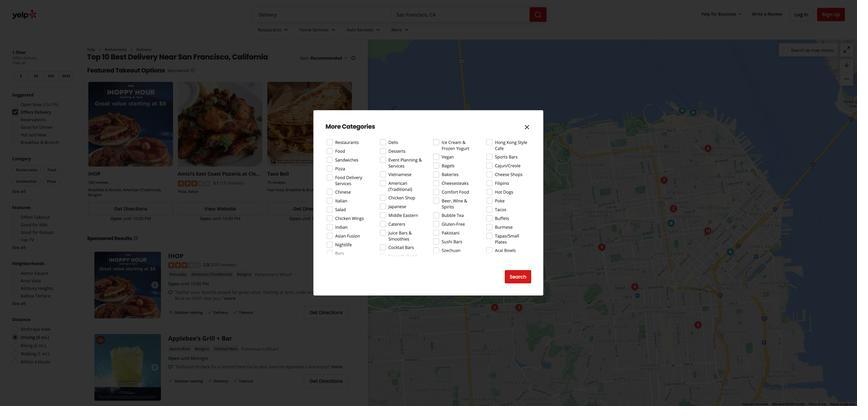Task type: describe. For each thing, give the bounding box(es) containing it.
breakfast inside taco bell 75 reviews fast food, breakfast & brunch, tacos
[[286, 187, 302, 192]]

group containing suggested
[[10, 92, 75, 147]]

10:00 for ihop
[[133, 216, 144, 221]]

walking (1 mi.)
[[21, 351, 49, 357]]

restaurants button
[[12, 165, 41, 174]]

1 horizontal spatial restaurants link
[[253, 22, 295, 39]]

cocktail bars button
[[213, 346, 239, 352]]

distance
[[12, 317, 31, 322]]

anza
[[21, 278, 30, 284]]

home
[[300, 27, 312, 33]]

group containing neighborhoods
[[10, 260, 75, 306]]

16 info v2 image for featured takeout options
[[190, 68, 195, 73]]

get for get directions link under taco bell 75 reviews fast food, breakfast & brunch, tacos
[[293, 206, 302, 212]]

all for neighborhoods
[[21, 301, 26, 306]]

chicken for chicken wings
[[335, 215, 351, 221]]

bars up the specialty food
[[405, 244, 414, 250]]

yelp for business button
[[699, 9, 745, 19]]

seating for ihop
[[190, 310, 203, 315]]

write
[[753, 11, 764, 17]]

burgers button for the leftmost burgers 'link'
[[194, 346, 210, 352]]

24 chevron down v2 image for restaurants
[[283, 26, 290, 33]]

cheese
[[495, 172, 510, 177]]

open inside group
[[21, 102, 31, 107]]

open now 3:56 pm
[[21, 102, 59, 107]]

pizza, italian
[[178, 189, 199, 194]]

juice bars & smoothies
[[389, 230, 412, 242]]

log in
[[795, 11, 809, 18]]

chinese
[[335, 189, 351, 195]]

beer, wine & spirits
[[442, 198, 468, 210]]

asian
[[335, 233, 346, 239]]

cocktail inside more categories dialog
[[389, 244, 404, 250]]

neighborhoods
[[12, 261, 45, 266]]

reservations
[[21, 117, 46, 122]]

sign
[[823, 11, 833, 18]]

data
[[779, 402, 785, 406]]

a for report
[[840, 402, 842, 406]]

get directions for get directions link under enjoy!"
[[310, 378, 343, 385]]

pizzeria
[[222, 171, 241, 177]]

3:56
[[43, 102, 51, 107]]

1 filter offers delivery clear all
[[12, 50, 37, 65]]

food up wine
[[460, 189, 469, 195]]

map region
[[317, 0, 858, 406]]

directions for get directions link under taco bell 75 reviews fast food, breakfast & brunch, tacos
[[303, 206, 327, 212]]

get directions link down enjoy!"
[[304, 374, 349, 388]]

see all button for alamo square
[[12, 301, 26, 306]]

more link for ihop
[[224, 295, 236, 301]]

cocktail bars link
[[213, 346, 239, 352]]

0 horizontal spatial ihop link
[[88, 171, 101, 177]]

yelp for yelp link
[[87, 47, 95, 52]]

reviews) for 2.8 (330 reviews)
[[220, 262, 236, 268]]

get directions link down ihop 330 reviews breakfast & brunch, american (traditional), burgers
[[88, 202, 173, 215]]

next image
[[151, 364, 159, 371]]

2 vertical spatial burgers
[[195, 346, 209, 351]]

business categories element
[[253, 22, 846, 39]]

and inside group
[[29, 132, 36, 138]]

$$$$
[[62, 73, 70, 78]]

indian
[[335, 224, 348, 230]]

chicken for chicken shop
[[389, 195, 404, 201]]

american (traditional) link
[[190, 271, 234, 277]]

services inside food delivery services
[[335, 181, 352, 186]]

bars inside cocktail bars button
[[230, 346, 238, 351]]

1 horizontal spatial favorite
[[269, 364, 285, 370]]

hong kong style cafe
[[495, 139, 528, 151]]

1 see from the top
[[12, 188, 19, 194]]

see all for offers
[[12, 244, 26, 250]]

time!
[[236, 364, 246, 370]]

within
[[21, 359, 33, 365]]

all for category
[[21, 188, 26, 194]]

get directions link down taco bell 75 reviews fast food, breakfast & brunch, tacos
[[268, 202, 352, 215]]

good for good for kids
[[21, 222, 31, 228]]

$$$
[[48, 73, 54, 78]]

applebee's grill + bar image
[[677, 105, 689, 117]]

search image
[[535, 11, 542, 18]]

16 speech v2 image for applebee's grill + bar
[[168, 365, 173, 369]]

sandwiches inside more categories dialog
[[335, 157, 359, 163]]

tacos inside taco bell 75 reviews fast food, breakfast & brunch, tacos
[[320, 187, 330, 192]]

house of thai image
[[668, 203, 680, 215]]

0 horizontal spatial burgers link
[[194, 346, 210, 352]]

dinner
[[39, 124, 53, 130]]

pizza inside button
[[47, 179, 56, 184]]

search as map moves
[[792, 47, 835, 53]]

tacos inside more categories dialog
[[495, 207, 507, 212]]

search for search as map moves
[[792, 47, 805, 53]]

kung food image
[[596, 241, 608, 253]]

report a map error link
[[831, 402, 856, 406]]

ihop inside "gather your favorite people for great value. starting at 3pm, order entrées starting at $6 at an ihop near you."
[[192, 295, 202, 301]]

food down more categories
[[335, 148, 345, 154]]

open until midnight
[[168, 355, 208, 361]]

group containing features
[[10, 204, 75, 250]]

amici's east coast pizzeria at cloudkitchens soma link
[[178, 171, 299, 177]]

slideshow element for applebee's grill + bar
[[94, 334, 161, 401]]

1
[[12, 50, 15, 55]]

24 chevron down v2 image for home services
[[330, 26, 337, 33]]

1 vertical spatial restaurants link
[[105, 47, 127, 52]]

planning
[[401, 157, 418, 163]]

sports bars inside button
[[170, 346, 190, 351]]

terms of use
[[809, 402, 827, 406]]

acai
[[495, 248, 503, 253]]

brunch, inside taco bell 75 reviews fast food, breakfast & brunch, tacos
[[306, 187, 319, 192]]

pakistani
[[442, 230, 460, 236]]

3pm,
[[285, 289, 295, 295]]

style
[[518, 139, 528, 145]]

see all for alamo
[[12, 301, 26, 306]]

$$
[[34, 73, 38, 78]]

at left 3pm,
[[280, 289, 284, 295]]

anza vista
[[21, 278, 41, 284]]

bars inside sports bars button
[[182, 346, 190, 351]]

1 horizontal spatial more
[[331, 364, 343, 370]]

event
[[389, 157, 400, 163]]

cream
[[449, 139, 462, 145]]

auto services link
[[342, 22, 387, 39]]

ice cream & frozen yogurt
[[442, 139, 470, 151]]

1 horizontal spatial and
[[308, 364, 316, 370]]

food inside button
[[48, 167, 56, 172]]

restaurants inside button
[[16, 167, 37, 172]]

16 chevron right v2 image for delivery
[[129, 47, 134, 52]]

0 vertical spatial more
[[224, 295, 236, 301]]

moves
[[822, 47, 835, 53]]

ihop for ihop 330 reviews breakfast & brunch, american (traditional), burgers
[[88, 171, 101, 177]]

0 vertical spatial italian
[[188, 189, 199, 194]]

bird's-eye view
[[21, 326, 50, 332]]

$ button
[[13, 71, 28, 81]]

restaurants inside more categories dialog
[[335, 139, 359, 145]]

pm for amici's east coast pizzeria at cloudkitchens soma
[[234, 216, 241, 221]]

wharf for cocktail bars
[[266, 346, 278, 352]]

biking (2 mi.)
[[21, 343, 46, 348]]

coast
[[208, 171, 221, 177]]

pizza inside more categories dialog
[[335, 166, 345, 172]]

review
[[768, 11, 783, 17]]

at right pizzeria
[[242, 171, 247, 177]]

good for dinner
[[21, 124, 53, 130]]

eye
[[33, 326, 40, 332]]

delivery link
[[137, 47, 152, 52]]

get for get directions link under enjoy!"
[[310, 378, 318, 385]]

sign up
[[823, 11, 841, 18]]

taco bell image
[[666, 217, 678, 230]]

yelp for business
[[702, 11, 737, 17]]

takeout down go
[[239, 378, 253, 383]]

view website link
[[178, 202, 263, 215]]

(19
[[220, 180, 226, 186]]

slideshow element for ihop
[[94, 252, 161, 318]]

24 chevron down v2 image for auto services
[[375, 26, 382, 33]]

food button
[[44, 165, 60, 174]]

restaurants inside business categories element
[[258, 27, 282, 33]]

until for amici's east coast pizzeria at cloudkitchens soma
[[212, 216, 221, 221]]

brunch
[[45, 139, 59, 145]]

delivery inside group
[[34, 109, 51, 115]]

has
[[21, 237, 28, 243]]

directions for get directions link below ihop 330 reviews breakfast & brunch, american (traditional), burgers
[[124, 206, 147, 212]]

amici's east coast pizzeria at cloudkitchens soma image
[[725, 246, 737, 258]]

comfort food
[[442, 189, 469, 195]]

bell
[[280, 171, 289, 177]]

takeout down great
[[239, 310, 253, 315]]

frozen
[[442, 145, 455, 151]]

+
[[217, 334, 220, 343]]

food right specialty
[[407, 253, 417, 259]]

10:00 for taco bell
[[312, 216, 323, 221]]

previous image
[[97, 364, 104, 371]]

reviews inside ihop 330 reviews breakfast & brunch, american (traditional), burgers
[[96, 180, 108, 185]]

for for kids
[[32, 222, 38, 228]]

an
[[186, 295, 191, 301]]

16 speech v2 image for ihop
[[168, 290, 173, 295]]

biking
[[21, 343, 33, 348]]

chang's kitchen image
[[489, 302, 501, 314]]

sponsored for sponsored
[[167, 67, 189, 73]]

bars up cajun/creole
[[509, 154, 518, 160]]

savor image
[[513, 302, 525, 314]]

now
[[33, 102, 42, 107]]

buffets
[[495, 215, 509, 221]]

bars right sushi
[[454, 239, 463, 244]]

$$$ button
[[43, 71, 59, 81]]

takeout inside group
[[34, 214, 50, 220]]

at right $6
[[181, 295, 185, 301]]

delis
[[389, 139, 398, 145]]

1 horizontal spatial your
[[259, 364, 268, 370]]

acai bowls
[[495, 248, 516, 253]]

get directions link down the starting
[[304, 306, 349, 319]]

0 horizontal spatial 16 info v2 image
[[133, 236, 138, 241]]

0 horizontal spatial a
[[218, 364, 220, 370]]

entrées
[[308, 289, 323, 295]]

(330
[[211, 262, 219, 268]]

expand map image
[[844, 46, 851, 53]]

plates
[[495, 239, 507, 245]]

offers inside 1 filter offers delivery clear all
[[12, 55, 23, 60]]

(traditional) inside button
[[210, 272, 232, 277]]

vegan
[[442, 154, 454, 160]]

at right the starting
[[340, 289, 344, 295]]

map for moves
[[812, 47, 821, 53]]

1 see all from the top
[[12, 188, 26, 194]]

square
[[34, 270, 48, 276]]

0 vertical spatial burgers link
[[236, 271, 253, 277]]

services inside home services link
[[313, 27, 329, 33]]

cocktail bars inside more categories dialog
[[389, 244, 414, 250]]

chubby noodle image
[[703, 143, 715, 155]]

"gather your favorite people for great value. starting at 3pm, order entrées starting at $6 at an ihop near you."
[[175, 289, 344, 301]]

outdoor seating for applebee's grill + bar
[[174, 378, 203, 383]]

more for more categories
[[326, 122, 341, 131]]

bars down nightlife
[[335, 251, 344, 256]]

16 checkmark v2 image for ihop
[[233, 310, 238, 315]]

takeout down best at the top
[[116, 66, 140, 75]]

for for dinner
[[32, 124, 38, 130]]

more for more
[[392, 27, 402, 33]]

"dollarita's® back for a limited time! go to your favorite applebee's and enjoy!" more
[[175, 364, 343, 370]]

free
[[457, 221, 465, 227]]

mi.) for biking (2 mi.)
[[39, 343, 46, 348]]

1 vertical spatial view
[[41, 326, 50, 332]]

& inside event planning & services
[[419, 157, 422, 163]]

& inside group
[[40, 139, 44, 145]]

10:00 for amici's east coast pizzeria at cloudkitchens soma
[[222, 216, 233, 221]]

terms
[[809, 402, 818, 406]]



Task type: vqa. For each thing, say whether or not it's contained in the screenshot.
Request corresponding to Request a Quote button to the bottom
no



Task type: locate. For each thing, give the bounding box(es) containing it.
burgers button up midnight
[[194, 346, 210, 352]]

1 horizontal spatial more
[[392, 27, 402, 33]]

favorite inside "gather your favorite people for great value. starting at 3pm, order entrées starting at $6 at an ihop near you."
[[201, 289, 217, 295]]

offers up reservations on the left of the page
[[21, 109, 33, 115]]

1 horizontal spatial map
[[843, 402, 849, 406]]

until for ihop
[[123, 216, 132, 221]]

1 16 checkmark v2 image from the top
[[208, 310, 213, 315]]

bars up open until midnight
[[182, 346, 190, 351]]

specialty
[[389, 253, 406, 259]]

for inside 'button'
[[712, 11, 718, 17]]

1 vertical spatial tacos
[[495, 207, 507, 212]]

services inside auto services link
[[357, 27, 373, 33]]

breakfast down hot and new
[[21, 139, 39, 145]]

for inside "gather your favorite people for great value. starting at 3pm, order entrées starting at $6 at an ihop near you."
[[232, 289, 238, 295]]

wine
[[453, 198, 463, 204]]

ihop image
[[688, 107, 700, 119]]

16 checkmark v2 image for ihop
[[208, 310, 213, 315]]

2 outdoor seating from the top
[[174, 378, 203, 383]]

brunch, inside ihop 330 reviews breakfast & brunch, american (traditional), burgers
[[109, 187, 122, 192]]

0 vertical spatial your
[[191, 289, 200, 295]]

sandwiches inside sandwiches button
[[16, 179, 37, 184]]

see for alamo
[[12, 301, 19, 306]]

american inside button
[[192, 272, 209, 277]]

favorite up near
[[201, 289, 217, 295]]

italian up salad
[[335, 198, 348, 204]]

16 checkmark v2 image
[[208, 310, 213, 315], [208, 378, 213, 383]]

1 vertical spatial mi.)
[[39, 343, 46, 348]]

services inside event planning & services
[[389, 163, 405, 169]]

and down the good for dinner
[[29, 132, 36, 138]]

1 horizontal spatial search
[[792, 47, 805, 53]]

balboa terrace
[[21, 293, 50, 299]]

get for get directions link below ihop 330 reviews breakfast & brunch, american (traditional), burgers
[[114, 206, 122, 212]]

dogs
[[504, 189, 514, 195]]

0 horizontal spatial sports bars
[[170, 346, 190, 351]]

see all button down balboa
[[12, 301, 26, 306]]

& inside taco bell 75 reviews fast food, breakfast & brunch, tacos
[[303, 187, 305, 192]]

close image
[[524, 124, 531, 131]]

0 horizontal spatial more
[[326, 122, 341, 131]]

2 see all from the top
[[12, 244, 26, 250]]

services down event
[[389, 163, 405, 169]]

2 horizontal spatial american
[[389, 180, 408, 186]]

2 outdoor from the top
[[174, 378, 189, 383]]

outdoor seating for ihop
[[174, 310, 203, 315]]

1 horizontal spatial 16 chevron right v2 image
[[129, 47, 134, 52]]

reviews) right (330
[[220, 262, 236, 268]]

food up pizza button
[[48, 167, 56, 172]]

more link for applebee's grill + bar
[[331, 364, 343, 370]]

1 vertical spatial cocktail
[[214, 346, 229, 351]]

cheesesteaks
[[442, 180, 469, 186]]

suggested
[[12, 92, 34, 98]]

group
[[841, 59, 854, 86], [10, 92, 75, 147], [11, 156, 75, 194], [10, 204, 75, 250], [10, 260, 75, 306]]

taco bell link
[[268, 171, 289, 177]]

business
[[719, 11, 737, 17]]

open until 10:00 pm for ihop
[[110, 216, 151, 221]]

fisherman's for cocktail bars
[[241, 346, 265, 352]]

gluten-
[[442, 221, 457, 227]]

3 see all from the top
[[12, 301, 26, 306]]

get directions down enjoy!"
[[310, 378, 343, 385]]

330
[[88, 180, 95, 185]]

spirits
[[442, 204, 454, 210]]

yelp left business
[[702, 11, 711, 17]]

1 vertical spatial yelp
[[87, 47, 95, 52]]

1 brunch, from the left
[[109, 187, 122, 192]]

search down bowls
[[510, 273, 527, 280]]

0 vertical spatial tacos
[[320, 187, 330, 192]]

2 vertical spatial ihop
[[192, 295, 202, 301]]

16 speech v2 image left "gather
[[168, 290, 173, 295]]

previous image
[[97, 282, 104, 289]]

2 vertical spatial offers
[[21, 214, 33, 220]]

1 horizontal spatial burgers button
[[236, 271, 253, 277]]

map for error
[[843, 402, 849, 406]]

1 good from the top
[[21, 124, 31, 130]]

0 horizontal spatial cocktail bars
[[214, 346, 238, 351]]

0 vertical spatial mi.)
[[41, 334, 49, 340]]

top
[[87, 52, 101, 62]]

offers up good for kids
[[21, 214, 33, 220]]

offers for offers takeout
[[21, 214, 33, 220]]

0 vertical spatial outdoor
[[174, 310, 189, 315]]

1 slideshow element from the top
[[94, 252, 161, 318]]

1 horizontal spatial 24 chevron down v2 image
[[403, 26, 411, 33]]

tacos down poke
[[495, 207, 507, 212]]

1 seating from the top
[[190, 310, 203, 315]]

pm inside group
[[52, 102, 59, 107]]

1 horizontal spatial burgers
[[195, 346, 209, 351]]

10:00
[[133, 216, 144, 221], [222, 216, 233, 221], [312, 216, 323, 221], [191, 281, 202, 287]]

seating down the an
[[190, 310, 203, 315]]

reviews) for 3.1 (19 reviews)
[[227, 180, 244, 186]]

error
[[850, 402, 856, 406]]

0 horizontal spatial (traditional)
[[210, 272, 232, 277]]

american
[[389, 180, 408, 186], [123, 187, 139, 192], [192, 272, 209, 277]]

the bite image
[[702, 225, 714, 237]]

until for taco bell
[[302, 216, 311, 221]]

blocks
[[38, 359, 50, 365]]

2 brunch, from the left
[[306, 187, 319, 192]]

bars down 'bar'
[[230, 346, 238, 351]]

option group containing distance
[[10, 316, 75, 367]]

yogurt
[[457, 145, 470, 151]]

mi.) right (5
[[41, 334, 49, 340]]

(traditional) down 2.8 (330 reviews)
[[210, 272, 232, 277]]

1 reviews from the left
[[96, 180, 108, 185]]

breakfast
[[21, 139, 39, 145], [88, 187, 104, 192], [286, 187, 302, 192]]

pm down website
[[234, 216, 241, 221]]

next image
[[151, 282, 159, 289]]

0 horizontal spatial breakfast
[[21, 139, 39, 145]]

0 vertical spatial 16 checkmark v2 image
[[208, 310, 213, 315]]

driving
[[21, 334, 35, 340]]

& inside ice cream & frozen yogurt
[[463, 139, 466, 145]]

offers down the filter
[[12, 55, 23, 60]]

featured
[[87, 66, 114, 75]]

sports inside more categories dialog
[[495, 154, 508, 160]]

3 see all button from the top
[[12, 301, 26, 306]]

see all down sandwiches button at left top
[[12, 188, 26, 194]]

delivery inside food delivery services
[[346, 175, 362, 180]]

outdoor down "dollarita's®
[[174, 378, 189, 383]]

zoom in image
[[844, 62, 851, 69]]

ihop image
[[94, 252, 161, 318]]

0 vertical spatial search
[[792, 47, 805, 53]]

24 chevron down v2 image inside more link
[[403, 26, 411, 33]]

2.8 star rating image
[[168, 262, 201, 268]]

get down entrées
[[310, 309, 318, 316]]

1 horizontal spatial hot
[[495, 189, 503, 195]]

1 horizontal spatial sports
[[495, 154, 508, 160]]

& inside juice bars & smoothies
[[409, 230, 412, 236]]

and left enjoy!"
[[308, 364, 316, 370]]

map right as
[[812, 47, 821, 53]]

ice
[[442, 139, 448, 145]]

see all button down the has
[[12, 244, 26, 250]]

see down sandwiches button at left top
[[12, 188, 19, 194]]

2 24 chevron down v2 image from the left
[[375, 26, 382, 33]]

good down offers takeout
[[21, 222, 31, 228]]

shortcuts
[[756, 402, 769, 406]]

0 vertical spatial fisherman's
[[255, 272, 279, 277]]

a for write
[[765, 11, 767, 17]]

american (traditional) up chicken shop
[[389, 180, 413, 192]]

option group
[[10, 316, 75, 367]]

1 24 chevron down v2 image from the left
[[283, 26, 290, 33]]

sushi
[[442, 239, 453, 244]]

$$$$ button
[[59, 71, 74, 81]]

more inside dialog
[[326, 122, 341, 131]]

sandwiches
[[335, 157, 359, 163], [16, 179, 37, 184]]

all right clear
[[22, 60, 26, 65]]

2 horizontal spatial breakfast
[[286, 187, 302, 192]]

hot dogs
[[495, 189, 514, 195]]

2 vertical spatial see
[[12, 301, 19, 306]]

fisherman's
[[255, 272, 279, 277], [241, 346, 265, 352]]

0 horizontal spatial favorite
[[201, 289, 217, 295]]

directions for get directions link under the starting
[[319, 309, 343, 316]]

hot
[[21, 132, 28, 138], [495, 189, 503, 195]]

2 see from the top
[[12, 244, 19, 250]]

korean soul chicken image
[[659, 174, 671, 187]]

open until 10:00 pm for amici's east coast pizzeria at cloudkitchens soma
[[200, 216, 241, 221]]

search left as
[[792, 47, 805, 53]]

2 vertical spatial good
[[21, 229, 31, 235]]

ashbury heights
[[21, 285, 53, 291]]

1 vertical spatial cocktail bars
[[214, 346, 238, 351]]

16 info v2 image
[[351, 56, 356, 60], [190, 68, 195, 73], [133, 236, 138, 241]]

0 horizontal spatial restaurants link
[[105, 47, 127, 52]]

0 horizontal spatial brunch,
[[109, 187, 122, 192]]

outdoor for ihop
[[174, 310, 189, 315]]

24 chevron down v2 image inside home services link
[[330, 26, 337, 33]]

sponsored down the top 10 best delivery near san francisco, california
[[167, 67, 189, 73]]

1 horizontal spatial wharf
[[280, 272, 292, 277]]

applebee's grill + bar image
[[94, 334, 161, 401]]

yelp for yelp for business
[[702, 11, 711, 17]]

reviews inside taco bell 75 reviews fast food, breakfast & brunch, tacos
[[273, 180, 286, 185]]

24 chevron down v2 image left home
[[283, 26, 290, 33]]

burgers button
[[236, 271, 253, 277], [194, 346, 210, 352]]

0 vertical spatial view
[[204, 206, 216, 212]]

0 vertical spatial outdoor seating
[[174, 310, 203, 315]]

pizza up food delivery services
[[335, 166, 345, 172]]

0 vertical spatial sponsored
[[167, 67, 189, 73]]

burgers link up great
[[236, 271, 253, 277]]

open until 10:00 pm for taco bell
[[290, 216, 330, 221]]

2 vertical spatial 16 info v2 image
[[133, 236, 138, 241]]

cocktail bars down 'bar'
[[214, 346, 238, 351]]

2 good from the top
[[21, 222, 31, 228]]

see all button down sandwiches button at left top
[[12, 188, 26, 194]]

more inside business categories element
[[392, 27, 402, 33]]

(traditional) inside more categories dialog
[[389, 186, 413, 192]]

california
[[232, 52, 268, 62]]

eastern
[[403, 212, 418, 218]]

1 outdoor from the top
[[174, 310, 189, 315]]

mi.) right (2
[[39, 343, 46, 348]]

grill
[[202, 334, 215, 343]]

2 horizontal spatial ihop
[[192, 295, 202, 301]]

people
[[218, 289, 231, 295]]

1 outdoor seating from the top
[[174, 310, 203, 315]]

0 vertical spatial and
[[29, 132, 36, 138]]

view left website
[[204, 206, 216, 212]]

chicken wings
[[335, 215, 364, 221]]

outdoor for applebee's grill + bar
[[174, 378, 189, 383]]

sports down cafe
[[495, 154, 508, 160]]

0 vertical spatial see all
[[12, 188, 26, 194]]

taco
[[268, 171, 279, 177]]

delivery inside 1 filter offers delivery clear all
[[24, 55, 37, 60]]

sponsored left results
[[87, 235, 113, 242]]

search inside button
[[510, 273, 527, 280]]

wharf for burgers
[[280, 272, 292, 277]]

sports bars inside more categories dialog
[[495, 154, 518, 160]]

food,
[[275, 187, 285, 192]]

1 vertical spatial ihop link
[[168, 252, 184, 260]]

0 vertical spatial yelp
[[702, 11, 711, 17]]

all inside 1 filter offers delivery clear all
[[22, 60, 26, 65]]

1 24 chevron down v2 image from the left
[[330, 26, 337, 33]]

pizza down food button
[[47, 179, 56, 184]]

categories
[[342, 122, 375, 131]]

24 chevron down v2 image right auto services
[[375, 26, 382, 33]]

16 close v2 image
[[168, 310, 173, 315]]

1 16 chevron right v2 image from the left
[[97, 47, 102, 52]]

sports bars down the applebee's
[[170, 346, 190, 351]]

24 chevron down v2 image for more
[[403, 26, 411, 33]]

1 vertical spatial seating
[[190, 378, 203, 383]]

outdoor
[[174, 310, 189, 315], [174, 378, 189, 383]]

0 horizontal spatial 16 chevron right v2 image
[[97, 47, 102, 52]]

hot inside group
[[21, 132, 28, 138]]

google image
[[370, 398, 390, 406]]

ihop up 2.8 star rating "image"
[[168, 252, 184, 260]]

log in link
[[790, 8, 814, 21]]

1 horizontal spatial ihop
[[168, 252, 184, 260]]

get directions for get directions link below ihop 330 reviews breakfast & brunch, american (traditional), burgers
[[114, 206, 147, 212]]

szechuan
[[442, 248, 461, 253]]

1 horizontal spatial italian
[[335, 198, 348, 204]]

16 info v2 image right results
[[133, 236, 138, 241]]

0 horizontal spatial yelp
[[87, 47, 95, 52]]

american left "(traditional),"
[[123, 187, 139, 192]]

0 vertical spatial sandwiches
[[335, 157, 359, 163]]

1 vertical spatial outdoor
[[174, 378, 189, 383]]

1 vertical spatial favorite
[[269, 364, 285, 370]]

cloudkitchens
[[249, 171, 283, 177]]

get for get directions link under the starting
[[310, 309, 318, 316]]

applebee's grill + bar link
[[168, 334, 232, 343]]

1 horizontal spatial american (traditional)
[[389, 180, 413, 192]]

hot for hot and new
[[21, 132, 28, 138]]

0 vertical spatial (traditional)
[[389, 186, 413, 192]]

sandwiches up food delivery services
[[335, 157, 359, 163]]

yelp inside 'button'
[[702, 11, 711, 17]]

fisherman's for burgers
[[255, 272, 279, 277]]

3.1 star rating image
[[178, 181, 211, 187]]

ihop for ihop
[[168, 252, 184, 260]]

1 vertical spatial offers
[[21, 109, 33, 115]]

1 vertical spatial see all button
[[12, 244, 26, 250]]

0 vertical spatial offers
[[12, 55, 23, 60]]

filipino
[[495, 180, 510, 186]]

& inside ihop 330 reviews breakfast & brunch, american (traditional), burgers
[[105, 187, 108, 192]]

©2023
[[786, 402, 795, 406]]

0 horizontal spatial sponsored
[[87, 235, 113, 242]]

0 vertical spatial see
[[12, 188, 19, 194]]

16 checkmark v2 image
[[233, 310, 238, 315], [168, 378, 173, 383], [233, 378, 238, 383]]

fisherman's up "starting"
[[255, 272, 279, 277]]

event planning & services
[[389, 157, 422, 169]]

seating for applebee's grill + bar
[[190, 378, 203, 383]]

for for business
[[712, 11, 718, 17]]

ashbury
[[21, 285, 37, 291]]

24 chevron down v2 image inside auto services link
[[375, 26, 382, 33]]

kong
[[507, 139, 517, 145]]

your inside "gather your favorite people for great value. starting at 3pm, order entrées starting at $6 at an ihop near you."
[[191, 289, 200, 295]]

terms of use link
[[809, 402, 827, 406]]

2 reviews from the left
[[273, 180, 286, 185]]

1 see all button from the top
[[12, 188, 26, 194]]

new
[[38, 132, 46, 138]]

breakfast inside ihop 330 reviews breakfast & brunch, american (traditional), burgers
[[88, 187, 104, 192]]

1 horizontal spatial (traditional)
[[389, 186, 413, 192]]

see all button for offers takeout
[[12, 244, 26, 250]]

breakfast down 330 at the left top of page
[[88, 187, 104, 192]]

vista
[[31, 278, 41, 284]]

chicken up the indian
[[335, 215, 351, 221]]

0 vertical spatial sports bars
[[495, 154, 518, 160]]

services right home
[[313, 27, 329, 33]]

for left business
[[712, 11, 718, 17]]

hot for hot dogs
[[495, 189, 503, 195]]

burgers down 330 at the left top of page
[[88, 192, 102, 197]]

bakeries
[[442, 172, 459, 177]]

0 vertical spatial ihop link
[[88, 171, 101, 177]]

16 checkmark v2 image for applebee's grill + bar
[[233, 378, 238, 383]]

fisherman's wharf for burgers
[[255, 272, 292, 277]]

seating down back at left bottom
[[190, 378, 203, 383]]

0 vertical spatial more
[[392, 27, 402, 33]]

american inside more categories dialog
[[389, 180, 408, 186]]

cocktail bars inside button
[[214, 346, 238, 351]]

bar
[[222, 334, 232, 343]]

services right auto
[[357, 27, 373, 33]]

get directions down taco bell 75 reviews fast food, breakfast & brunch, tacos
[[293, 206, 327, 212]]

get down ihop 330 reviews breakfast & brunch, american (traditional), burgers
[[114, 206, 122, 212]]

cocktail up specialty
[[389, 244, 404, 250]]

italian down 3.1 star rating image
[[188, 189, 199, 194]]

1 vertical spatial italian
[[335, 198, 348, 204]]

mi.) for driving (5 mi.)
[[41, 334, 49, 340]]

1 vertical spatial a
[[218, 364, 220, 370]]

map left error
[[843, 402, 849, 406]]

hot inside more categories dialog
[[495, 189, 503, 195]]

1 horizontal spatial reviews
[[273, 180, 286, 185]]

cocktail inside button
[[214, 346, 229, 351]]

chicken up japanese
[[389, 195, 404, 201]]

for up hot and new
[[32, 124, 38, 130]]

food inside food delivery services
[[335, 175, 345, 180]]

middle
[[389, 212, 402, 218]]

for for groups
[[32, 229, 38, 235]]

all for features
[[21, 244, 26, 250]]

pm right 3:56
[[52, 102, 59, 107]]

sports down the applebee's
[[170, 346, 181, 351]]

good up has tv
[[21, 229, 31, 235]]

16 checkmark v2 image for applebee's grill + bar
[[208, 378, 213, 383]]

tacos
[[320, 187, 330, 192], [495, 207, 507, 212]]

1 vertical spatial burgers link
[[194, 346, 210, 352]]

order
[[296, 289, 307, 295]]

24 chevron down v2 image
[[330, 26, 337, 33], [403, 26, 411, 33]]

2 16 chevron right v2 image from the left
[[129, 47, 134, 52]]

offers for offers delivery
[[21, 109, 33, 115]]

yelp
[[702, 11, 711, 17], [87, 47, 95, 52]]

16 chevron down v2 image
[[738, 12, 743, 17]]

24 chevron down v2 image
[[283, 26, 290, 33], [375, 26, 382, 33]]

2 slideshow element from the top
[[94, 334, 161, 401]]

for left great
[[232, 289, 238, 295]]

1 vertical spatial sandwiches
[[16, 179, 37, 184]]

pm down american (traditional) button
[[203, 281, 209, 287]]

see for offers
[[12, 244, 19, 250]]

reviews up the food,
[[273, 180, 286, 185]]

1 horizontal spatial cocktail
[[389, 244, 404, 250]]

go
[[247, 364, 253, 370]]

2 seating from the top
[[190, 378, 203, 383]]

3 see from the top
[[12, 301, 19, 306]]

burgers button up great
[[236, 271, 253, 277]]

0 horizontal spatial and
[[29, 132, 36, 138]]

1 vertical spatial outdoor seating
[[174, 378, 203, 383]]

2 16 checkmark v2 image from the top
[[208, 378, 213, 383]]

0 horizontal spatial pizza
[[47, 179, 56, 184]]

a left limited
[[218, 364, 220, 370]]

1 16 speech v2 image from the top
[[168, 290, 173, 295]]

fast
[[268, 187, 274, 192]]

all down the has
[[21, 244, 26, 250]]

good for good for groups
[[21, 229, 31, 235]]

None search field
[[254, 7, 548, 22]]

16 chevron right v2 image for restaurants
[[97, 47, 102, 52]]

at
[[242, 171, 247, 177], [280, 289, 284, 295], [340, 289, 344, 295], [181, 295, 185, 301]]

burgers inside ihop 330 reviews breakfast & brunch, american (traditional), burgers
[[88, 192, 102, 197]]

category
[[12, 156, 31, 162]]

1 horizontal spatial more link
[[331, 364, 343, 370]]

16 chevron right v2 image
[[97, 47, 102, 52], [129, 47, 134, 52]]

0 vertical spatial seating
[[190, 310, 203, 315]]

search for search
[[510, 273, 527, 280]]

within 4 blocks
[[21, 359, 50, 365]]

american inside ihop 330 reviews breakfast & brunch, american (traditional), burgers
[[123, 187, 139, 192]]

soma
[[285, 171, 299, 177]]

more
[[224, 295, 236, 301], [331, 364, 343, 370]]

1 horizontal spatial pizza
[[335, 166, 345, 172]]

0 horizontal spatial american (traditional)
[[192, 272, 232, 277]]

wharf up 3pm,
[[280, 272, 292, 277]]

use
[[822, 402, 827, 406]]

japanese
[[389, 204, 407, 209]]

0 vertical spatial chicken
[[389, 195, 404, 201]]

mi.) for walking (1 mi.)
[[42, 351, 49, 357]]

1 horizontal spatial 16 info v2 image
[[190, 68, 195, 73]]

for right back at left bottom
[[211, 364, 217, 370]]

1 horizontal spatial tacos
[[495, 207, 507, 212]]

vietnamese
[[389, 172, 412, 177]]

pm for ihop
[[145, 216, 151, 221]]

0 vertical spatial reviews)
[[227, 180, 244, 186]]

0 vertical spatial 16 info v2 image
[[351, 56, 356, 60]]

ihop inside ihop 330 reviews breakfast & brunch, american (traditional), burgers
[[88, 171, 101, 177]]

sushi bars
[[442, 239, 463, 244]]

0 vertical spatial american (traditional)
[[389, 180, 413, 192]]

& inside beer, wine & spirits
[[465, 198, 468, 204]]

0 vertical spatial burgers
[[88, 192, 102, 197]]

0 vertical spatial sports
[[495, 154, 508, 160]]

2 vertical spatial see all
[[12, 301, 26, 306]]

bars inside juice bars & smoothies
[[399, 230, 408, 236]]

slideshow element
[[94, 252, 161, 318], [94, 334, 161, 401]]

0 vertical spatial burgers button
[[236, 271, 253, 277]]

outdoor seating
[[174, 310, 203, 315], [174, 378, 203, 383]]

good for good for dinner
[[21, 124, 31, 130]]

16 info v2 image down auto
[[351, 56, 356, 60]]

1 vertical spatial burgers
[[237, 272, 251, 277]]

all down balboa
[[21, 301, 26, 306]]

american (traditional) inside more categories dialog
[[389, 180, 413, 192]]

amici's east coast pizzeria at cloudkitchens soma
[[178, 171, 299, 177]]

directions left salad
[[303, 206, 327, 212]]

more down people at the bottom left of the page
[[224, 295, 236, 301]]

ihop right the an
[[192, 295, 202, 301]]

3 good from the top
[[21, 229, 31, 235]]

directions for get directions link under enjoy!"
[[319, 378, 343, 385]]

services
[[313, 27, 329, 33], [357, 27, 373, 33], [389, 163, 405, 169], [335, 181, 352, 186]]

group containing category
[[11, 156, 75, 194]]

italian inside more categories dialog
[[335, 198, 348, 204]]

filter
[[16, 50, 26, 55]]

1 vertical spatial (traditional)
[[210, 272, 232, 277]]

sports inside button
[[170, 346, 181, 351]]

pm for taco bell
[[324, 216, 330, 221]]

wharf up "dollarita's® back for a limited time! go to your favorite applebee's and enjoy!" more
[[266, 346, 278, 352]]

italian
[[188, 189, 199, 194], [335, 198, 348, 204]]

1 vertical spatial sports
[[170, 346, 181, 351]]

cocktail bars
[[389, 244, 414, 250], [214, 346, 238, 351]]

more categories dialog
[[0, 0, 858, 406]]

services up "chinese" at the left top of the page
[[335, 181, 352, 186]]

hong
[[495, 139, 506, 145]]

sponsored for sponsored results
[[87, 235, 113, 242]]

farmhouse kitchen thai cuisine image
[[693, 319, 705, 331]]

american (traditional) inside button
[[192, 272, 232, 277]]

more right enjoy!"
[[331, 364, 343, 370]]

2 see all button from the top
[[12, 244, 26, 250]]

1 vertical spatial your
[[259, 364, 268, 370]]

ihop link
[[88, 171, 101, 177], [168, 252, 184, 260]]

report
[[831, 402, 840, 406]]

0 horizontal spatial burgers
[[88, 192, 102, 197]]

american down vietnamese
[[389, 180, 408, 186]]

zoom out image
[[844, 75, 851, 82]]

2 16 speech v2 image from the top
[[168, 365, 173, 369]]

0 vertical spatial cocktail bars
[[389, 244, 414, 250]]

bubble tea
[[442, 212, 464, 218]]

mi.) right (1 at the bottom of page
[[42, 351, 49, 357]]

0 horizontal spatial view
[[41, 326, 50, 332]]

2 24 chevron down v2 image from the left
[[403, 26, 411, 33]]

fisherman's wharf for cocktail bars
[[241, 346, 278, 352]]

directions down "(traditional),"
[[124, 206, 147, 212]]

beit rima image
[[629, 281, 641, 293]]

get directions for get directions link under taco bell 75 reviews fast food, breakfast & brunch, tacos
[[293, 206, 327, 212]]

16 info v2 image for top 10 best delivery near san francisco, california
[[351, 56, 356, 60]]

16 speech v2 image
[[168, 290, 173, 295], [168, 365, 173, 369]]

burgers button for topmost burgers 'link'
[[236, 271, 253, 277]]

view right eye
[[41, 326, 50, 332]]

get directions for get directions link under the starting
[[310, 309, 343, 316]]

16 checkmark v2 image down near
[[208, 310, 213, 315]]

reviews) down amici's east coast pizzeria at cloudkitchens soma link
[[227, 180, 244, 186]]

1 vertical spatial chicken
[[335, 215, 351, 221]]

beer,
[[442, 198, 452, 204]]



